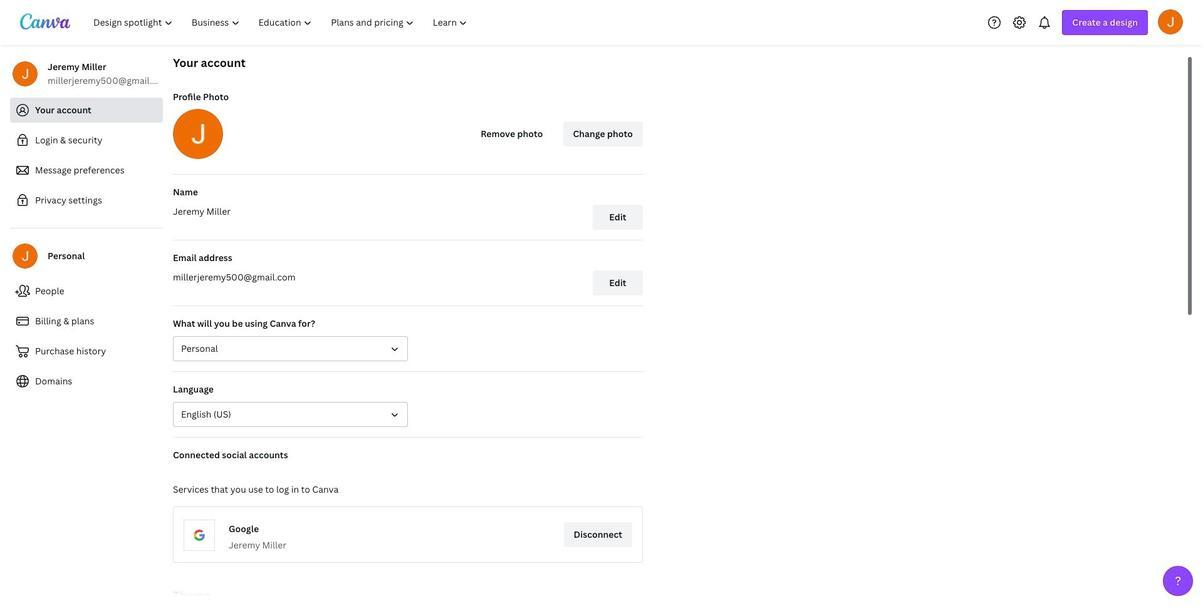Task type: describe. For each thing, give the bounding box(es) containing it.
Language: English (US) button
[[173, 402, 408, 427]]

jeremy miller image
[[1158, 9, 1183, 34]]



Task type: vqa. For each thing, say whether or not it's contained in the screenshot.
TOP LEVEL NAVIGATION element on the top left
yes



Task type: locate. For each thing, give the bounding box(es) containing it.
None button
[[173, 337, 408, 362]]

top level navigation element
[[85, 10, 478, 35]]



